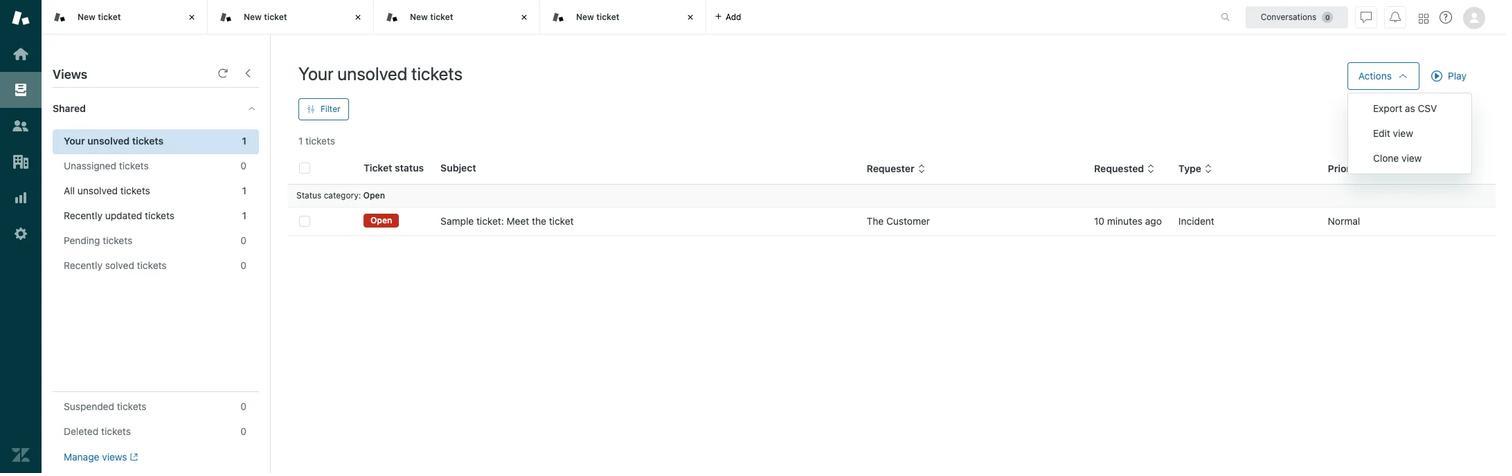 Task type: describe. For each thing, give the bounding box(es) containing it.
1 for all unsolved tickets
[[242, 185, 247, 197]]

sample
[[441, 215, 474, 227]]

manage
[[64, 452, 99, 463]]

filter button
[[299, 98, 349, 121]]

requested
[[1094, 163, 1144, 175]]

shared button
[[42, 88, 233, 130]]

zendesk image
[[12, 447, 30, 465]]

play
[[1448, 70, 1467, 82]]

close image for 1st the new ticket tab from right
[[684, 10, 697, 24]]

clone
[[1373, 152, 1399, 164]]

close image for fourth the new ticket tab from right
[[185, 10, 199, 24]]

the
[[867, 215, 884, 227]]

1 tickets
[[299, 135, 335, 147]]

0 for pending tickets
[[241, 235, 247, 247]]

0 for unassigned tickets
[[241, 160, 247, 172]]

2 new ticket tab from the left
[[208, 0, 374, 35]]

customer
[[887, 215, 930, 227]]

close image
[[517, 10, 531, 24]]

conversations button
[[1246, 6, 1348, 28]]

deleted tickets
[[64, 426, 131, 438]]

main element
[[0, 0, 42, 474]]

ticket for 2nd the new ticket tab from the right
[[430, 12, 453, 22]]

deleted
[[64, 426, 99, 438]]

incident
[[1179, 215, 1215, 227]]

recently for recently solved tickets
[[64, 260, 102, 271]]

all unsolved tickets
[[64, 185, 150, 197]]

category:
[[324, 190, 361, 201]]

get started image
[[12, 45, 30, 63]]

pending tickets
[[64, 235, 132, 247]]

the
[[532, 215, 546, 227]]

csv
[[1418, 103, 1437, 114]]

views
[[102, 452, 127, 463]]

priority button
[[1328, 163, 1373, 175]]

all
[[64, 185, 75, 197]]

sample ticket: meet the ticket
[[441, 215, 574, 227]]

1 for recently updated tickets
[[242, 210, 247, 222]]

zendesk support image
[[12, 9, 30, 27]]

get help image
[[1440, 11, 1452, 24]]

refresh views pane image
[[217, 68, 229, 79]]

view for edit view
[[1393, 127, 1414, 139]]

ticket:
[[476, 215, 504, 227]]

recently updated tickets
[[64, 210, 175, 222]]

as
[[1405, 103, 1415, 114]]

meet
[[507, 215, 529, 227]]

ago
[[1145, 215, 1162, 227]]

10 minutes ago
[[1094, 215, 1162, 227]]

0 for deleted tickets
[[241, 426, 247, 438]]

1 for your unsolved tickets
[[242, 135, 247, 147]]

row containing sample ticket: meet the ticket
[[288, 207, 1496, 236]]

close image for third the new ticket tab from right
[[351, 10, 365, 24]]

subject
[[441, 162, 476, 174]]

suspended tickets
[[64, 401, 147, 413]]

new for 1st the new ticket tab from right
[[576, 12, 594, 22]]

unassigned tickets
[[64, 160, 149, 172]]

add
[[726, 11, 741, 22]]

button displays agent's chat status as invisible. image
[[1361, 11, 1372, 23]]

pending
[[64, 235, 100, 247]]

open inside row
[[371, 216, 392, 226]]

4 new ticket tab from the left
[[540, 0, 706, 35]]

manage views link
[[64, 452, 138, 464]]

play button
[[1420, 62, 1479, 90]]

actions button
[[1348, 62, 1420, 90]]

updated
[[105, 210, 142, 222]]

ticket for 1st the new ticket tab from right
[[596, 12, 620, 22]]

1 horizontal spatial your
[[299, 63, 333, 84]]

unassigned
[[64, 160, 116, 172]]



Task type: vqa. For each thing, say whether or not it's contained in the screenshot.
view to the top
yes



Task type: locate. For each thing, give the bounding box(es) containing it.
views
[[53, 67, 87, 82]]

3 new from the left
[[410, 12, 428, 22]]

1 new from the left
[[78, 12, 96, 22]]

new ticket for third the new ticket tab from right
[[244, 12, 287, 22]]

reporting image
[[12, 189, 30, 207]]

add button
[[706, 0, 750, 34]]

edit view
[[1373, 127, 1414, 139]]

1 vertical spatial recently
[[64, 260, 102, 271]]

0 for recently solved tickets
[[241, 260, 247, 271]]

4 new ticket from the left
[[576, 12, 620, 22]]

0 vertical spatial unsolved
[[337, 63, 408, 84]]

1 recently from the top
[[64, 210, 102, 222]]

shared heading
[[42, 88, 270, 130]]

recently up pending in the left of the page
[[64, 210, 102, 222]]

requester
[[867, 163, 915, 175]]

your unsolved tickets up filter
[[299, 63, 463, 84]]

view right clone
[[1402, 152, 1422, 164]]

your unsolved tickets
[[299, 63, 463, 84], [64, 135, 164, 147]]

2 horizontal spatial close image
[[684, 10, 697, 24]]

3 close image from the left
[[684, 10, 697, 24]]

(opens in a new tab) image
[[127, 454, 138, 462]]

clone view
[[1373, 152, 1422, 164]]

0 horizontal spatial your unsolved tickets
[[64, 135, 164, 147]]

1 horizontal spatial close image
[[351, 10, 365, 24]]

new
[[78, 12, 96, 22], [244, 12, 262, 22], [410, 12, 428, 22], [576, 12, 594, 22]]

filter
[[321, 104, 340, 114]]

4 0 from the top
[[241, 401, 247, 413]]

1 vertical spatial your unsolved tickets
[[64, 135, 164, 147]]

new for 2nd the new ticket tab from the right
[[410, 12, 428, 22]]

1 vertical spatial view
[[1402, 152, 1422, 164]]

views image
[[12, 81, 30, 99]]

0 vertical spatial your
[[299, 63, 333, 84]]

0 vertical spatial your unsolved tickets
[[299, 63, 463, 84]]

suspended
[[64, 401, 114, 413]]

row
[[288, 207, 1496, 236]]

unsolved up unassigned tickets
[[87, 135, 130, 147]]

0 horizontal spatial your
[[64, 135, 85, 147]]

unsolved down unassigned
[[77, 185, 118, 197]]

normal
[[1328, 215, 1360, 227]]

ticket for third the new ticket tab from right
[[264, 12, 287, 22]]

2 new ticket from the left
[[244, 12, 287, 22]]

1 horizontal spatial your unsolved tickets
[[299, 63, 463, 84]]

view for clone view
[[1402, 152, 1422, 164]]

priority
[[1328, 163, 1362, 175]]

0 vertical spatial open
[[363, 190, 385, 201]]

export as csv
[[1373, 103, 1437, 114]]

3 0 from the top
[[241, 260, 247, 271]]

notifications image
[[1390, 11, 1401, 23]]

1 vertical spatial open
[[371, 216, 392, 226]]

sample ticket: meet the ticket link
[[441, 215, 574, 229]]

open
[[363, 190, 385, 201], [371, 216, 392, 226]]

status category: open
[[296, 190, 385, 201]]

requester button
[[867, 163, 926, 175]]

new ticket for fourth the new ticket tab from right
[[78, 12, 121, 22]]

unsolved up filter
[[337, 63, 408, 84]]

customers image
[[12, 117, 30, 135]]

recently solved tickets
[[64, 260, 167, 271]]

10
[[1094, 215, 1105, 227]]

view right edit
[[1393, 127, 1414, 139]]

new ticket
[[78, 12, 121, 22], [244, 12, 287, 22], [410, 12, 453, 22], [576, 12, 620, 22]]

open down ticket
[[363, 190, 385, 201]]

collapse views pane image
[[242, 68, 253, 79]]

new ticket for 2nd the new ticket tab from the right
[[410, 12, 453, 22]]

0
[[241, 160, 247, 172], [241, 235, 247, 247], [241, 260, 247, 271], [241, 401, 247, 413], [241, 426, 247, 438]]

tickets
[[411, 63, 463, 84], [132, 135, 164, 147], [306, 135, 335, 147], [119, 160, 149, 172], [120, 185, 150, 197], [145, 210, 175, 222], [103, 235, 132, 247], [137, 260, 167, 271], [117, 401, 147, 413], [101, 426, 131, 438]]

actions menu
[[1348, 93, 1472, 175]]

1
[[242, 135, 247, 147], [299, 135, 303, 147], [242, 185, 247, 197], [242, 210, 247, 222]]

requested button
[[1094, 163, 1155, 175]]

0 vertical spatial recently
[[64, 210, 102, 222]]

type
[[1179, 163, 1202, 175]]

1 0 from the top
[[241, 160, 247, 172]]

1 close image from the left
[[185, 10, 199, 24]]

open down status category: open
[[371, 216, 392, 226]]

ticket
[[364, 162, 392, 174]]

your up 'filter' button
[[299, 63, 333, 84]]

view
[[1393, 127, 1414, 139], [1402, 152, 1422, 164]]

5 0 from the top
[[241, 426, 247, 438]]

tabs tab list
[[42, 0, 1207, 35]]

1 new ticket from the left
[[78, 12, 121, 22]]

manage views
[[64, 452, 127, 463]]

recently for recently updated tickets
[[64, 210, 102, 222]]

recently down pending in the left of the page
[[64, 260, 102, 271]]

new ticket tab
[[42, 0, 208, 35], [208, 0, 374, 35], [374, 0, 540, 35], [540, 0, 706, 35]]

actions
[[1359, 70, 1392, 82]]

2 new from the left
[[244, 12, 262, 22]]

your
[[299, 63, 333, 84], [64, 135, 85, 147]]

0 for suspended tickets
[[241, 401, 247, 413]]

4 new from the left
[[576, 12, 594, 22]]

2 vertical spatial unsolved
[[77, 185, 118, 197]]

ticket for fourth the new ticket tab from right
[[98, 12, 121, 22]]

edit
[[1373, 127, 1391, 139]]

type button
[[1179, 163, 1213, 175]]

shared
[[53, 103, 86, 114]]

zendesk products image
[[1419, 14, 1429, 23]]

ticket status
[[364, 162, 424, 174]]

0 horizontal spatial close image
[[185, 10, 199, 24]]

1 vertical spatial your
[[64, 135, 85, 147]]

conversations
[[1261, 11, 1317, 22]]

export
[[1373, 103, 1403, 114]]

close image
[[185, 10, 199, 24], [351, 10, 365, 24], [684, 10, 697, 24]]

your unsolved tickets up unassigned tickets
[[64, 135, 164, 147]]

status
[[395, 162, 424, 174]]

2 close image from the left
[[351, 10, 365, 24]]

0 vertical spatial view
[[1393, 127, 1414, 139]]

3 new ticket tab from the left
[[374, 0, 540, 35]]

the customer
[[867, 215, 930, 227]]

3 new ticket from the left
[[410, 12, 453, 22]]

recently
[[64, 210, 102, 222], [64, 260, 102, 271]]

organizations image
[[12, 153, 30, 171]]

admin image
[[12, 225, 30, 243]]

2 recently from the top
[[64, 260, 102, 271]]

minutes
[[1107, 215, 1143, 227]]

1 vertical spatial unsolved
[[87, 135, 130, 147]]

solved
[[105, 260, 134, 271]]

ticket
[[98, 12, 121, 22], [264, 12, 287, 22], [430, 12, 453, 22], [596, 12, 620, 22], [549, 215, 574, 227]]

2 0 from the top
[[241, 235, 247, 247]]

new for fourth the new ticket tab from right
[[78, 12, 96, 22]]

new for third the new ticket tab from right
[[244, 12, 262, 22]]

unsolved
[[337, 63, 408, 84], [87, 135, 130, 147], [77, 185, 118, 197]]

1 new ticket tab from the left
[[42, 0, 208, 35]]

your up unassigned
[[64, 135, 85, 147]]

status
[[296, 190, 322, 201]]

new ticket for 1st the new ticket tab from right
[[576, 12, 620, 22]]



